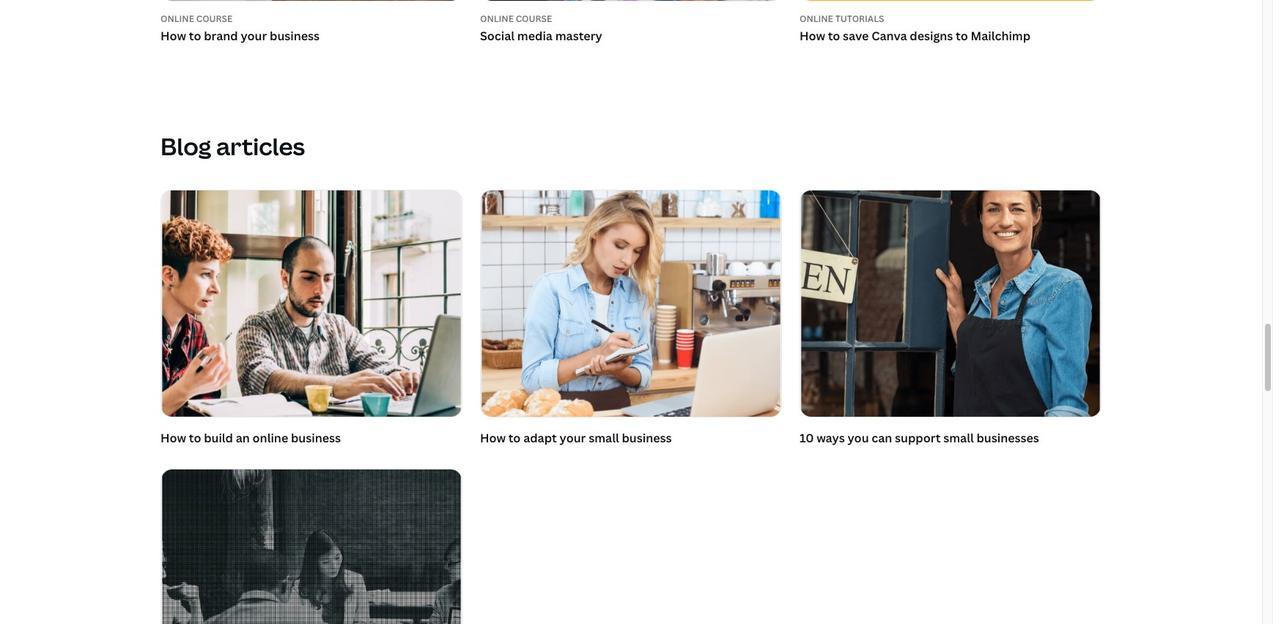 Task type: locate. For each thing, give the bounding box(es) containing it.
0 horizontal spatial course
[[196, 12, 233, 25]]

your
[[241, 28, 267, 44], [560, 430, 586, 446]]

0 horizontal spatial small
[[589, 430, 619, 446]]

to left brand
[[189, 28, 201, 44]]

how to adapt your small business link
[[480, 190, 782, 451]]

1 horizontal spatial your
[[560, 430, 586, 446]]

business inside online course how to brand your business
[[270, 28, 320, 44]]

0 horizontal spatial online
[[161, 12, 194, 25]]

build
[[204, 430, 233, 446]]

small
[[589, 430, 619, 446], [944, 430, 974, 446]]

online for how to brand your business
[[161, 12, 194, 25]]

1 horizontal spatial small
[[944, 430, 974, 446]]

1 course from the left
[[196, 12, 233, 25]]

course up brand
[[196, 12, 233, 25]]

1 horizontal spatial course
[[516, 12, 552, 25]]

how build an online business image
[[161, 191, 462, 417]]

how inside online tutorials how to save canva designs to mailchimp
[[800, 28, 825, 44]]

0 horizontal spatial your
[[241, 28, 267, 44]]

to left build on the bottom of page
[[189, 430, 201, 446]]

to inside online course how to brand your business
[[189, 28, 201, 44]]

online inside online course how to brand your business
[[161, 12, 194, 25]]

small right support
[[944, 430, 974, 446]]

business
[[270, 28, 320, 44], [291, 430, 341, 446], [622, 430, 672, 446]]

10 ways you can support small businesses
[[800, 430, 1039, 446]]

online tutorials how to save canva designs to mailchimp
[[800, 12, 1031, 44]]

blog articles
[[161, 130, 305, 162]]

articles
[[216, 130, 305, 162]]

tutorials
[[835, 12, 884, 25]]

how left build on the bottom of page
[[161, 430, 186, 446]]

business for how to adapt your small business
[[622, 430, 672, 446]]

your right adapt
[[560, 430, 586, 446]]

course inside online course how to brand your business
[[196, 12, 233, 25]]

online
[[161, 12, 194, 25], [480, 12, 514, 25], [800, 12, 833, 25]]

how left save
[[800, 28, 825, 44]]

how to build an online business link
[[161, 190, 463, 451]]

course for to
[[196, 12, 233, 25]]

online course how to brand your business
[[161, 12, 320, 44]]

small right adapt
[[589, 430, 619, 446]]

online inside online course social media mastery
[[480, 12, 514, 25]]

adapt
[[523, 430, 557, 446]]

how left brand
[[161, 28, 186, 44]]

your right brand
[[241, 28, 267, 44]]

to
[[189, 28, 201, 44], [828, 28, 840, 44], [956, 28, 968, 44], [189, 430, 201, 446], [509, 430, 521, 446]]

0 vertical spatial your
[[241, 28, 267, 44]]

course
[[196, 12, 233, 25], [516, 12, 552, 25]]

3 online from the left
[[800, 12, 833, 25]]

the beginners guide to small business marketing online image
[[161, 470, 462, 625]]

course inside online course social media mastery
[[516, 12, 552, 25]]

course up the media
[[516, 12, 552, 25]]

1 horizontal spatial online
[[480, 12, 514, 25]]

2 course from the left
[[516, 12, 552, 25]]

how
[[161, 28, 186, 44], [800, 28, 825, 44], [161, 430, 186, 446], [480, 430, 506, 446]]

business inside 'link'
[[291, 430, 341, 446]]

can
[[872, 430, 892, 446]]

1 small from the left
[[589, 430, 619, 446]]

1 online from the left
[[161, 12, 194, 25]]

2 horizontal spatial online
[[800, 12, 833, 25]]

2 online from the left
[[480, 12, 514, 25]]



Task type: vqa. For each thing, say whether or not it's contained in the screenshot.
the in associated with second Get started in Canva link
no



Task type: describe. For each thing, give the bounding box(es) containing it.
to right 'designs'
[[956, 28, 968, 44]]

online inside online tutorials how to save canva designs to mailchimp
[[800, 12, 833, 25]]

businesses
[[977, 430, 1039, 446]]

online for social media mastery
[[480, 12, 514, 25]]

10 ways you can support small businesses link
[[800, 190, 1102, 451]]

course for media
[[516, 12, 552, 25]]

media
[[517, 28, 553, 44]]

to left adapt
[[509, 430, 521, 446]]

2 small from the left
[[944, 430, 974, 446]]

an
[[236, 430, 250, 446]]

1 vertical spatial your
[[560, 430, 586, 446]]

you
[[848, 430, 869, 446]]

support
[[895, 430, 941, 446]]

mastery
[[555, 28, 602, 44]]

to left save
[[828, 28, 840, 44]]

mailchimp
[[971, 28, 1031, 44]]

how to build an online business
[[161, 430, 341, 446]]

10
[[800, 430, 814, 446]]

online course social media mastery
[[480, 12, 602, 44]]

blog
[[161, 130, 211, 162]]

online
[[253, 430, 288, 446]]

your inside online course how to brand your business
[[241, 28, 267, 44]]

to inside 'link'
[[189, 430, 201, 446]]

ways
[[817, 430, 845, 446]]

how left adapt
[[480, 430, 506, 446]]

canva
[[872, 28, 907, 44]]

business for how to build an online business
[[291, 430, 341, 446]]

how inside 'link'
[[161, 430, 186, 446]]

brand
[[204, 28, 238, 44]]

10 ways you can support small businesses image
[[800, 191, 1101, 417]]

save
[[843, 28, 869, 44]]

how to adapt your small business
[[480, 430, 672, 446]]

designs
[[910, 28, 953, 44]]

how do adapt your small business image
[[481, 191, 781, 417]]

social
[[480, 28, 515, 44]]

how inside online course how to brand your business
[[161, 28, 186, 44]]



